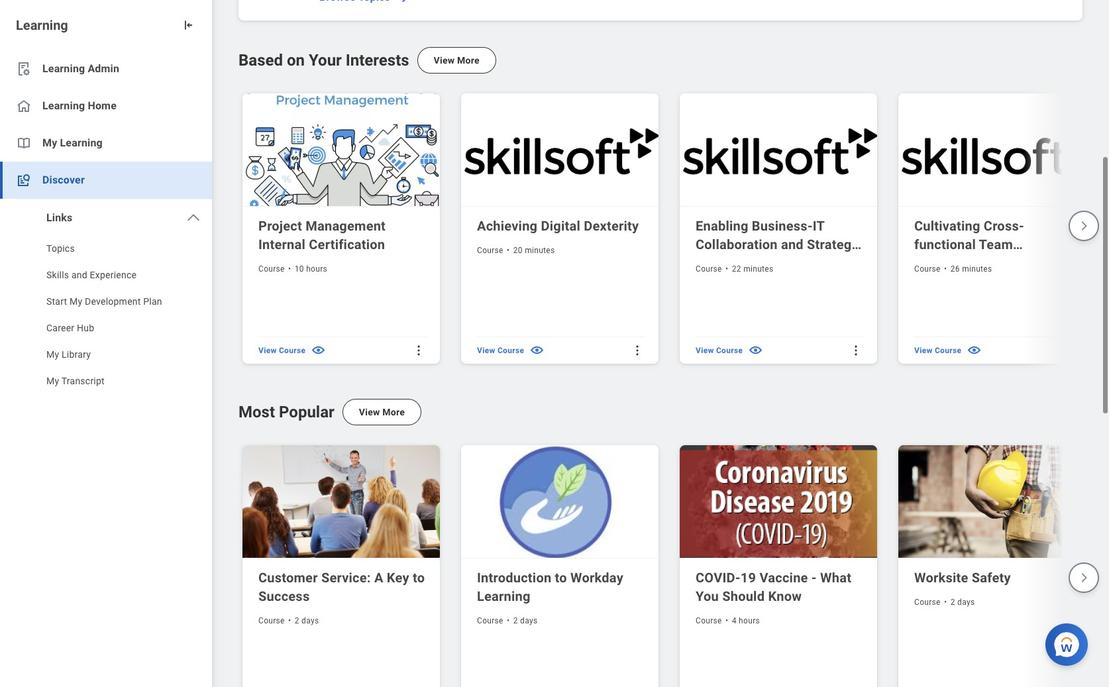 Task type: locate. For each thing, give the bounding box(es) containing it.
functional
[[915, 237, 977, 252]]

2 horizontal spatial days
[[958, 598, 975, 607]]

0 horizontal spatial more
[[383, 407, 405, 418]]

3 view course from the left
[[696, 346, 743, 355]]

days down the success
[[302, 616, 319, 626]]

1 horizontal spatial and
[[782, 237, 804, 252]]

course
[[477, 246, 504, 255], [259, 264, 285, 274], [696, 264, 722, 274], [915, 264, 941, 274], [279, 346, 306, 355], [498, 346, 525, 355], [717, 346, 743, 355], [935, 346, 962, 355], [915, 598, 941, 607], [259, 616, 285, 626], [477, 616, 504, 626], [696, 616, 722, 626]]

view
[[434, 55, 455, 66], [259, 346, 277, 355], [477, 346, 496, 355], [696, 346, 714, 355], [915, 346, 933, 355], [359, 407, 380, 418]]

collaboration down functional
[[915, 255, 997, 271]]

visible image for collaboration
[[749, 343, 764, 358]]

0 horizontal spatial view more
[[359, 407, 405, 418]]

list containing topics
[[0, 237, 212, 396]]

hours right 4
[[739, 616, 760, 626]]

my left transcript
[[46, 376, 59, 386]]

visible image
[[530, 343, 545, 358], [967, 343, 983, 358]]

view course for enabling business-it collaboration and strategic alignment
[[696, 346, 743, 355]]

management
[[306, 218, 386, 234]]

1 visible image from the left
[[311, 343, 326, 358]]

project
[[259, 218, 302, 234]]

skills
[[46, 270, 69, 280]]

0 horizontal spatial related actions vertical image
[[412, 344, 426, 357]]

days for customer
[[302, 616, 319, 626]]

1 horizontal spatial hours
[[739, 616, 760, 626]]

learning admin link
[[0, 50, 212, 88]]

discover link
[[0, 162, 212, 199]]

2 horizontal spatial 2 days
[[951, 598, 975, 607]]

days
[[958, 598, 975, 607], [302, 616, 319, 626], [520, 616, 538, 626]]

10
[[295, 264, 304, 274]]

0 vertical spatial hours
[[306, 264, 328, 274]]

enabling business-it collaboration and strategic alignment
[[696, 218, 863, 271]]

1 horizontal spatial visible image
[[749, 343, 764, 358]]

on
[[287, 51, 305, 70]]

achieving
[[477, 218, 538, 234]]

worksite
[[915, 570, 969, 586]]

2 to from the left
[[555, 570, 567, 586]]

0 horizontal spatial hours
[[306, 264, 328, 274]]

learning down introduction
[[477, 589, 531, 605]]

my left the library
[[46, 349, 59, 360]]

my right start
[[70, 296, 82, 307]]

0 horizontal spatial to
[[413, 570, 425, 586]]

view more button for most popular
[[343, 399, 422, 426]]

development
[[85, 296, 141, 307]]

skills and experience link
[[0, 263, 212, 290]]

2 days for worksite
[[951, 598, 975, 607]]

cultivating
[[915, 218, 981, 234]]

0 horizontal spatial 2 days
[[295, 616, 319, 626]]

workday
[[571, 570, 624, 586]]

0 vertical spatial view more button
[[417, 47, 496, 74]]

my inside my library link
[[46, 349, 59, 360]]

2 horizontal spatial minutes
[[963, 264, 993, 274]]

1 horizontal spatial to
[[555, 570, 567, 586]]

learning for learning home
[[42, 99, 85, 112]]

customer service: a key to success image
[[243, 445, 443, 559]]

view more
[[434, 55, 480, 66], [359, 407, 405, 418]]

0 horizontal spatial collaboration
[[696, 237, 778, 252]]

learning up my learning
[[42, 99, 85, 112]]

view more button for based on your interests
[[417, 47, 496, 74]]

learning for learning admin
[[42, 62, 85, 75]]

2 down introduction
[[514, 616, 518, 626]]

2 visible image from the left
[[749, 343, 764, 358]]

popular
[[279, 403, 335, 422]]

1 vertical spatial hours
[[739, 616, 760, 626]]

view more for most popular
[[359, 407, 405, 418]]

topics link
[[0, 237, 212, 263]]

enabling business-it collaboration and strategic alignment link
[[696, 217, 864, 271]]

hours
[[306, 264, 328, 274], [739, 616, 760, 626]]

introduction to workday learning image
[[461, 445, 662, 559]]

1 horizontal spatial related actions vertical image
[[850, 344, 863, 357]]

customer service: a key to success
[[259, 570, 425, 605]]

2 days down introduction to workday learning
[[514, 616, 538, 626]]

2 down worksite safety on the bottom of the page
[[951, 598, 956, 607]]

collaboration
[[696, 237, 778, 252], [915, 255, 997, 271]]

career hub link
[[0, 316, 212, 343]]

my for my library
[[46, 349, 59, 360]]

more
[[457, 55, 480, 66], [383, 407, 405, 418]]

0 vertical spatial more
[[457, 55, 480, 66]]

1 horizontal spatial visible image
[[967, 343, 983, 358]]

minutes right 26
[[963, 264, 993, 274]]

list containing project management internal certification
[[239, 89, 1110, 367]]

list containing learning admin
[[0, 50, 212, 396]]

and down business-
[[782, 237, 804, 252]]

0 vertical spatial and
[[782, 237, 804, 252]]

hours right 10
[[306, 264, 328, 274]]

1 visible image from the left
[[530, 343, 545, 358]]

1 to from the left
[[413, 570, 425, 586]]

0 horizontal spatial visible image
[[311, 343, 326, 358]]

my right book open icon
[[42, 137, 57, 149]]

and right skills
[[72, 270, 87, 280]]

0 horizontal spatial minutes
[[525, 246, 555, 255]]

2 days down worksite safety on the bottom of the page
[[951, 598, 975, 607]]

learning up report parameter image
[[16, 17, 68, 33]]

2 down the success
[[295, 616, 300, 626]]

covid-19 vaccine - what you should know image
[[680, 445, 880, 559]]

view course
[[259, 346, 306, 355], [477, 346, 525, 355], [696, 346, 743, 355], [915, 346, 962, 355]]

1 horizontal spatial minutes
[[744, 264, 774, 274]]

2 days down the success
[[295, 616, 319, 626]]

1 vertical spatial and
[[72, 270, 87, 280]]

0 vertical spatial collaboration
[[696, 237, 778, 252]]

1 horizontal spatial more
[[457, 55, 480, 66]]

2 related actions vertical image from the left
[[850, 344, 863, 357]]

to right the key
[[413, 570, 425, 586]]

2 view course from the left
[[477, 346, 525, 355]]

related actions vertical image for enabling business-it collaboration and strategic alignment
[[850, 344, 863, 357]]

to left workday
[[555, 570, 567, 586]]

view course for project management internal certification
[[259, 346, 306, 355]]

my inside my learning link
[[42, 137, 57, 149]]

learning
[[16, 17, 68, 33], [42, 62, 85, 75], [42, 99, 85, 112], [60, 137, 103, 149], [477, 589, 531, 605]]

0 horizontal spatial 2
[[295, 616, 300, 626]]

collaboration up alignment
[[696, 237, 778, 252]]

2 horizontal spatial 2
[[951, 598, 956, 607]]

cultivating cross- functional team collaboration link
[[915, 217, 1083, 271]]

introduction to workday learning
[[477, 570, 624, 605]]

my transcript
[[46, 376, 105, 386]]

4 view course from the left
[[915, 346, 962, 355]]

0 horizontal spatial visible image
[[530, 343, 545, 358]]

2 for introduction
[[514, 616, 518, 626]]

view course for achieving digital dexterity
[[477, 346, 525, 355]]

0 horizontal spatial days
[[302, 616, 319, 626]]

1 view course from the left
[[259, 346, 306, 355]]

my inside my transcript link
[[46, 376, 59, 386]]

1 related actions vertical image from the left
[[412, 344, 426, 357]]

key
[[387, 570, 410, 586]]

a
[[374, 570, 384, 586]]

achieving digital dexterity image
[[461, 93, 662, 207]]

and
[[782, 237, 804, 252], [72, 270, 87, 280]]

days for introduction
[[520, 616, 538, 626]]

days down introduction to workday learning
[[520, 616, 538, 626]]

view more button
[[417, 47, 496, 74], [343, 399, 422, 426]]

1 vertical spatial more
[[383, 407, 405, 418]]

topics
[[46, 243, 75, 254]]

2
[[951, 598, 956, 607], [295, 616, 300, 626], [514, 616, 518, 626]]

covid-19 vaccine - what you should know
[[696, 570, 852, 605]]

to
[[413, 570, 425, 586], [555, 570, 567, 586]]

arrow right image
[[396, 0, 412, 5]]

22 minutes
[[732, 264, 774, 274]]

0 horizontal spatial and
[[72, 270, 87, 280]]

alignment
[[696, 255, 759, 271]]

worksite safety image
[[899, 445, 1099, 559]]

to inside customer service: a key to success
[[413, 570, 425, 586]]

customer service: a key to success link
[[259, 569, 427, 606]]

-
[[812, 570, 817, 586]]

1 vertical spatial view more button
[[343, 399, 422, 426]]

learning left admin
[[42, 62, 85, 75]]

minutes right 20
[[525, 246, 555, 255]]

career hub
[[46, 323, 94, 333]]

more for based on your interests
[[457, 55, 480, 66]]

visible image
[[311, 343, 326, 358], [749, 343, 764, 358]]

my library link
[[0, 343, 212, 369]]

list
[[0, 50, 212, 396], [239, 89, 1110, 367], [0, 237, 212, 396], [239, 442, 1110, 687]]

introduction
[[477, 570, 552, 586]]

1 horizontal spatial view more
[[434, 55, 480, 66]]

more for most popular
[[383, 407, 405, 418]]

business-
[[752, 218, 813, 234]]

1 horizontal spatial 2
[[514, 616, 518, 626]]

1 horizontal spatial collaboration
[[915, 255, 997, 271]]

transcript
[[61, 376, 105, 386]]

minutes
[[525, 246, 555, 255], [744, 264, 774, 274], [963, 264, 993, 274]]

days down worksite safety on the bottom of the page
[[958, 598, 975, 607]]

days for worksite
[[958, 598, 975, 607]]

my
[[42, 137, 57, 149], [70, 296, 82, 307], [46, 349, 59, 360], [46, 376, 59, 386]]

success
[[259, 589, 310, 605]]

1 horizontal spatial days
[[520, 616, 538, 626]]

enabling
[[696, 218, 749, 234]]

1 vertical spatial view more
[[359, 407, 405, 418]]

admin
[[88, 62, 119, 75]]

and inside enabling business-it collaboration and strategic alignment
[[782, 237, 804, 252]]

visible image for certification
[[311, 343, 326, 358]]

minutes for cross-
[[963, 264, 993, 274]]

0 vertical spatial view more
[[434, 55, 480, 66]]

collaboration inside cultivating cross- functional team collaboration
[[915, 255, 997, 271]]

team
[[980, 237, 1014, 252]]

1 horizontal spatial 2 days
[[514, 616, 538, 626]]

1 vertical spatial collaboration
[[915, 255, 997, 271]]

customer
[[259, 570, 318, 586]]

view more for based on your interests
[[434, 55, 480, 66]]

minutes right 22
[[744, 264, 774, 274]]

2 days
[[951, 598, 975, 607], [295, 616, 319, 626], [514, 616, 538, 626]]

related actions vertical image
[[412, 344, 426, 357], [850, 344, 863, 357]]



Task type: describe. For each thing, give the bounding box(es) containing it.
based on your interests
[[239, 51, 409, 70]]

project management internal certification
[[259, 218, 386, 252]]

26 minutes
[[951, 264, 993, 274]]

certification
[[309, 237, 385, 252]]

start
[[46, 296, 67, 307]]

hub
[[77, 323, 94, 333]]

learning home
[[42, 99, 117, 112]]

what
[[821, 570, 852, 586]]

start my development plan link
[[0, 290, 212, 316]]

my learning link
[[0, 125, 212, 162]]

worksite safety
[[915, 570, 1011, 586]]

know
[[769, 589, 802, 605]]

covid-
[[696, 570, 741, 586]]

links button
[[0, 200, 212, 237]]

learning home link
[[0, 88, 212, 125]]

4
[[732, 616, 737, 626]]

19 vaccine
[[741, 570, 809, 586]]

my for my transcript
[[46, 376, 59, 386]]

service:
[[321, 570, 371, 586]]

digital
[[541, 218, 581, 234]]

list containing customer service: a key to success
[[239, 442, 1110, 687]]

hours for management
[[306, 264, 328, 274]]

related actions vertical image
[[631, 344, 644, 357]]

chevron right image
[[1079, 220, 1091, 232]]

project management internal certification image
[[243, 93, 443, 207]]

22
[[732, 264, 742, 274]]

my learning
[[42, 137, 103, 149]]

introduction to workday learning link
[[477, 569, 646, 606]]

achieving digital dexterity link
[[477, 217, 646, 235]]

internal
[[259, 237, 306, 252]]

based
[[239, 51, 283, 70]]

achieving digital dexterity
[[477, 218, 639, 234]]

20 minutes
[[514, 246, 555, 255]]

26
[[951, 264, 961, 274]]

2 visible image from the left
[[967, 343, 983, 358]]

minutes for business-
[[744, 264, 774, 274]]

chevron right image
[[1079, 572, 1091, 584]]

2 for customer
[[295, 616, 300, 626]]

cultivating cross- functional team collaboration
[[915, 218, 1025, 271]]

most
[[239, 403, 275, 422]]

experience
[[90, 270, 137, 280]]

links
[[46, 211, 73, 224]]

discover
[[42, 174, 85, 186]]

report parameter image
[[16, 61, 32, 77]]

4 hours
[[732, 616, 760, 626]]

interests
[[346, 51, 409, 70]]

home image
[[16, 98, 32, 114]]

my inside start my development plan link
[[70, 296, 82, 307]]

career
[[46, 323, 74, 333]]

collaboration inside enabling business-it collaboration and strategic alignment
[[696, 237, 778, 252]]

my library
[[46, 349, 91, 360]]

minutes for digital
[[525, 246, 555, 255]]

start my development plan
[[46, 296, 162, 307]]

cultivating cross-functional team collaboration image
[[899, 93, 1099, 207]]

your
[[309, 51, 342, 70]]

2 for worksite
[[951, 598, 956, 607]]

learning admin
[[42, 62, 119, 75]]

related actions vertical image for project management internal certification
[[412, 344, 426, 357]]

most popular
[[239, 403, 335, 422]]

transformation import image
[[182, 19, 195, 32]]

enabling business-it collaboration and strategic alignment image
[[680, 93, 880, 207]]

worksite safety link
[[915, 569, 1083, 587]]

10 hours
[[295, 264, 328, 274]]

learning inside introduction to workday learning
[[477, 589, 531, 605]]

hours for 19 vaccine
[[739, 616, 760, 626]]

library
[[62, 349, 91, 360]]

cross-
[[984, 218, 1025, 234]]

20
[[514, 246, 523, 255]]

covid-19 vaccine - what you should know link
[[696, 569, 864, 606]]

dexterity
[[584, 218, 639, 234]]

you
[[696, 589, 719, 605]]

safety
[[972, 570, 1011, 586]]

should
[[723, 589, 765, 605]]

home
[[88, 99, 117, 112]]

2 days for introduction
[[514, 616, 538, 626]]

chevron up image
[[186, 210, 202, 226]]

plan
[[143, 296, 162, 307]]

book open image
[[16, 135, 32, 151]]

it
[[813, 218, 825, 234]]

to inside introduction to workday learning
[[555, 570, 567, 586]]

skills and experience
[[46, 270, 137, 280]]

learning for learning
[[16, 17, 68, 33]]

my transcript link
[[0, 369, 212, 396]]

project management internal certification link
[[259, 217, 427, 254]]

2 days for customer
[[295, 616, 319, 626]]

strategic
[[807, 237, 863, 252]]

learning down learning home
[[60, 137, 103, 149]]

my for my learning
[[42, 137, 57, 149]]



Task type: vqa. For each thing, say whether or not it's contained in the screenshot.
Ratio related to Compa-Ratio Analytic Indicator
no



